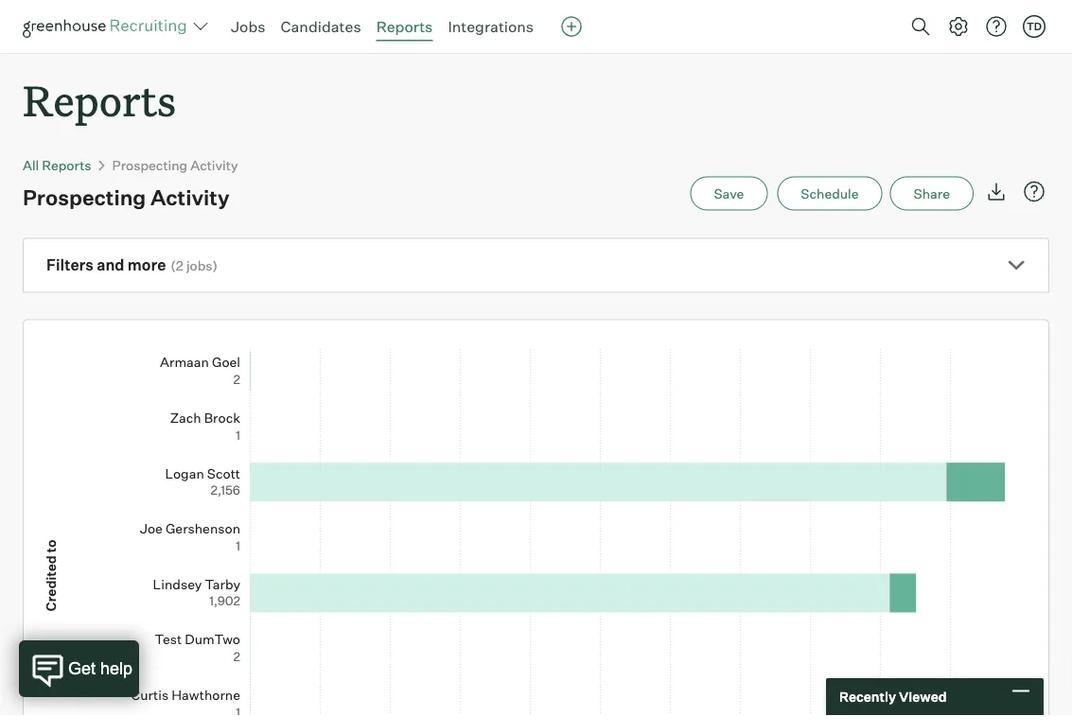 Task type: describe. For each thing, give the bounding box(es) containing it.
save and schedule this report to revisit it! element
[[690, 177, 777, 211]]

recently viewed
[[840, 689, 947, 706]]

)
[[213, 258, 218, 274]]

search image
[[910, 15, 932, 38]]

1 vertical spatial prospecting activity
[[23, 184, 230, 210]]

all
[[23, 157, 39, 173]]

more
[[128, 256, 166, 275]]

td button
[[1023, 15, 1046, 38]]

jobs
[[186, 258, 213, 274]]

0 vertical spatial prospecting
[[112, 157, 188, 173]]

0 vertical spatial reports
[[376, 17, 433, 36]]

viewed
[[899, 689, 947, 706]]

greenhouse recruiting image
[[23, 15, 193, 38]]

candidates link
[[281, 17, 361, 36]]

jobs link
[[231, 17, 265, 36]]

candidates
[[281, 17, 361, 36]]

all reports
[[23, 157, 91, 173]]

integrations link
[[448, 17, 534, 36]]

schedule button
[[777, 177, 883, 211]]



Task type: locate. For each thing, give the bounding box(es) containing it.
td
[[1027, 20, 1042, 33]]

reports right the candidates link
[[376, 17, 433, 36]]

configure image
[[947, 15, 970, 38]]

0 vertical spatial activity
[[190, 157, 238, 173]]

recently
[[840, 689, 896, 706]]

share button
[[890, 177, 974, 211]]

all reports link
[[23, 157, 91, 173]]

jobs
[[231, 17, 265, 36]]

and
[[97, 256, 124, 275]]

reports right all
[[42, 157, 91, 173]]

filters and more ( 2 jobs )
[[46, 256, 218, 275]]

faq image
[[1023, 180, 1046, 203]]

filters
[[46, 256, 94, 275]]

2
[[176, 258, 183, 274]]

save button
[[690, 177, 768, 211]]

prospecting right all reports link
[[112, 157, 188, 173]]

share
[[914, 185, 950, 202]]

schedule
[[801, 185, 859, 202]]

integrations
[[448, 17, 534, 36]]

prospecting
[[112, 157, 188, 173], [23, 184, 146, 210]]

download image
[[985, 180, 1008, 203]]

prospecting down all reports
[[23, 184, 146, 210]]

save
[[714, 185, 744, 202]]

activity
[[190, 157, 238, 173], [150, 184, 230, 210]]

reports down greenhouse recruiting image
[[23, 72, 176, 128]]

td button
[[1019, 11, 1050, 42]]

1 vertical spatial prospecting
[[23, 184, 146, 210]]

1 vertical spatial reports
[[23, 72, 176, 128]]

reports
[[376, 17, 433, 36], [23, 72, 176, 128], [42, 157, 91, 173]]

0 vertical spatial prospecting activity
[[112, 157, 238, 173]]

1 vertical spatial activity
[[150, 184, 230, 210]]

2 vertical spatial reports
[[42, 157, 91, 173]]

(
[[171, 258, 176, 274]]

prospecting activity
[[112, 157, 238, 173], [23, 184, 230, 210]]

reports link
[[376, 17, 433, 36]]

prospecting activity link
[[112, 157, 238, 173]]



Task type: vqa. For each thing, say whether or not it's contained in the screenshot.
middle the
no



